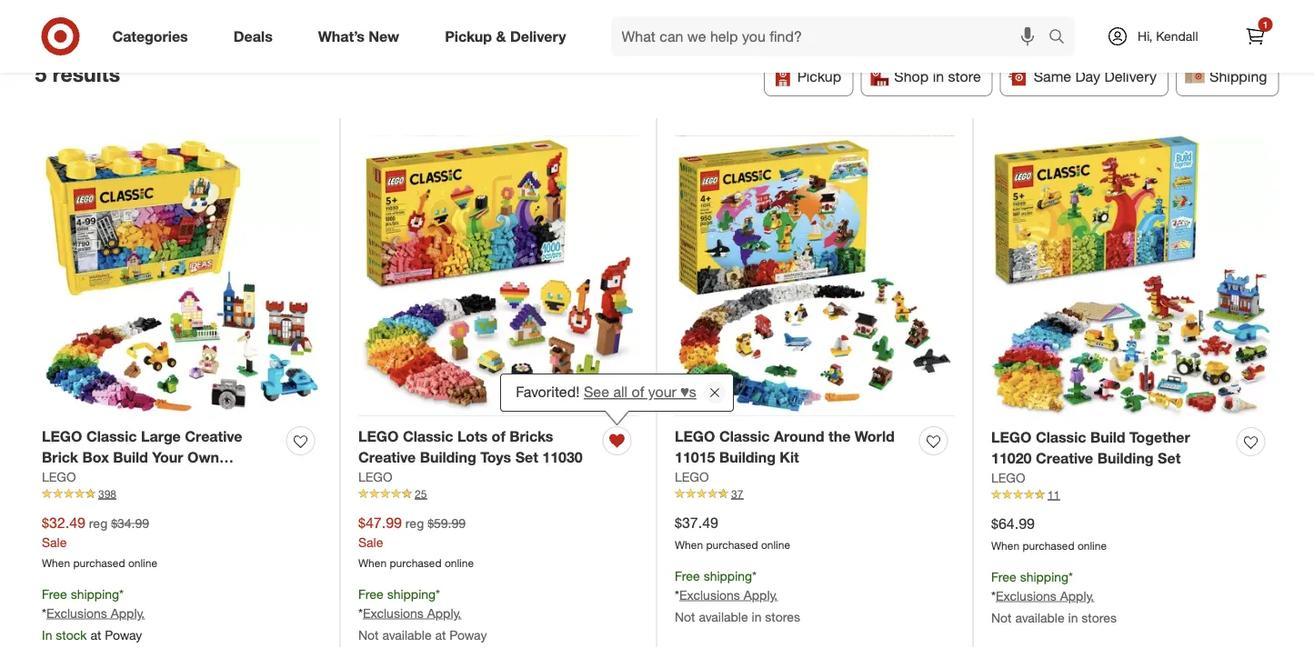 Task type: locate. For each thing, give the bounding box(es) containing it.
lego link up the $47.99 on the bottom of page
[[359, 468, 393, 487]]

free shipping * * exclusions apply. not available in stores for $64.99
[[992, 569, 1117, 626]]

categories link
[[97, 16, 211, 56]]

delivery inside same day delivery button
[[1105, 67, 1158, 85]]

not
[[675, 609, 696, 625], [992, 610, 1012, 626], [359, 627, 379, 643]]

of inside lego classic lots of bricks creative building toys set 11030
[[492, 428, 506, 446]]

delivery
[[510, 27, 567, 45], [1105, 67, 1158, 85]]

lego link for lego classic lots of bricks creative building toys set 11030
[[359, 468, 393, 487]]

apply. down $32.49 reg $34.99 sale when purchased online
[[111, 606, 145, 621]]

sale inside $47.99 reg $59.99 sale when purchased online
[[359, 535, 383, 551]]

lego classic build together 11020 creative building set image
[[992, 136, 1273, 417], [992, 136, 1273, 417]]

free shipping * * exclusions apply. not available in stores down the $37.49 when purchased online
[[675, 568, 801, 625]]

1 vertical spatial kit
[[238, 470, 257, 487]]

not for $64.99
[[992, 610, 1012, 626]]

37
[[732, 487, 744, 501]]

pickup & delivery link
[[430, 16, 589, 56]]

exclusions up the stock in the bottom left of the page
[[46, 606, 107, 621]]

build
[[1091, 429, 1126, 447], [113, 449, 148, 467]]

(3)
[[114, 9, 131, 27]]

$37.49
[[675, 514, 719, 532]]

shipping for lego classic build together 11020 creative building set
[[1021, 569, 1069, 585]]

online down 37 link
[[762, 538, 791, 552]]

0 horizontal spatial pickup
[[445, 27, 492, 45]]

exclusions apply. link for lego classic lots of bricks creative building toys set 11030
[[363, 606, 462, 621]]

online
[[762, 538, 791, 552], [1078, 539, 1108, 553], [128, 557, 157, 570], [445, 557, 474, 570]]

*
[[753, 568, 757, 584], [1069, 569, 1074, 585], [119, 587, 124, 602], [436, 587, 440, 602], [675, 587, 680, 603], [992, 588, 996, 604], [42, 606, 46, 621], [359, 606, 363, 621]]

0 vertical spatial build
[[1091, 429, 1126, 447]]

apply. down $47.99 reg $59.99 sale when purchased online
[[427, 606, 462, 621]]

1 horizontal spatial available
[[699, 609, 749, 625]]

1 horizontal spatial not
[[675, 609, 696, 625]]

in down $64.99 when purchased online
[[1069, 610, 1079, 626]]

1 vertical spatial pickup
[[798, 67, 842, 85]]

5 results
[[35, 62, 120, 87]]

free shipping * * exclusions apply. not available in stores
[[675, 568, 801, 625], [992, 569, 1117, 626]]

available for $64.99
[[1016, 610, 1065, 626]]

lego inside lego classic large creative brick box build your own creative toys, kids building kit 10698
[[42, 428, 82, 446]]

classic inside lego classic around the world 11015 building kit
[[720, 428, 770, 446]]

0 horizontal spatial kit
[[238, 470, 257, 487]]

lego classic around the world 11015 building kit image
[[675, 136, 956, 416], [675, 136, 956, 416]]

shipping inside free shipping * * exclusions apply. in stock at  poway
[[71, 587, 119, 602]]

1 horizontal spatial set
[[1159, 450, 1181, 468]]

1 horizontal spatial reg
[[406, 516, 424, 532]]

0 vertical spatial kit
[[780, 449, 800, 467]]

of for your
[[632, 384, 645, 401]]

building for build
[[1098, 450, 1154, 468]]

exclusions for lego classic around the world 11015 building kit
[[680, 587, 741, 603]]

1 vertical spatial of
[[492, 428, 506, 446]]

0 horizontal spatial stores
[[766, 609, 801, 625]]

pickup left &
[[445, 27, 492, 45]]

kit
[[780, 449, 800, 467], [238, 470, 257, 487]]

creative up 11
[[1036, 450, 1094, 468]]

2 sale from the left
[[359, 535, 383, 551]]

exclusions down $64.99 when purchased online
[[996, 588, 1057, 604]]

0 horizontal spatial in
[[752, 609, 762, 625]]

11015
[[675, 449, 716, 467]]

apply. down the $37.49 when purchased online
[[744, 587, 778, 603]]

in for lego classic build together 11020 creative building set
[[1069, 610, 1079, 626]]

free shipping * * exclusions apply. not available in stores down $64.99 when purchased online
[[992, 569, 1117, 626]]

exclusions
[[680, 587, 741, 603], [996, 588, 1057, 604], [46, 606, 107, 621], [363, 606, 424, 621]]

apply. down $64.99 when purchased online
[[1061, 588, 1095, 604]]

online down $59.99
[[445, 557, 474, 570]]

What can we help you find? suggestions appear below search field
[[611, 16, 1054, 56]]

when inside $32.49 reg $34.99 sale when purchased online
[[42, 557, 70, 570]]

in for lego classic around the world 11015 building kit
[[752, 609, 762, 625]]

exclusions apply. link
[[680, 587, 778, 603], [996, 588, 1095, 604], [46, 606, 145, 621], [363, 606, 462, 621]]

build left the together
[[1091, 429, 1126, 447]]

kit right kids
[[238, 470, 257, 487]]

1
[[1264, 19, 1269, 30]]

exclusions for lego classic lots of bricks creative building toys set 11030
[[363, 606, 424, 621]]

0 horizontal spatial build
[[113, 449, 148, 467]]

set down bricks
[[516, 449, 539, 467]]

online down 11 link
[[1078, 539, 1108, 553]]

2 horizontal spatial not
[[992, 610, 1012, 626]]

lego inside lego classic around the world 11015 building kit
[[675, 428, 716, 446]]

of inside tooltip
[[632, 384, 645, 401]]

lego classic large creative brick box build your own creative toys, kids building kit 10698 link
[[42, 427, 279, 508]]

creative up 25
[[359, 449, 416, 467]]

when down $32.49
[[42, 557, 70, 570]]

classic for build
[[1036, 429, 1087, 447]]

$64.99
[[992, 515, 1036, 533]]

purchased down the "$34.99"
[[73, 557, 125, 570]]

2 reg from the left
[[406, 516, 424, 532]]

free down $47.99 reg $59.99 sale when purchased online
[[359, 587, 384, 602]]

lego classic lots of bricks creative building toys set 11030 image
[[359, 136, 639, 416], [359, 136, 639, 416]]

building for lots
[[420, 449, 477, 467]]

sale for $32.49
[[42, 535, 67, 551]]

exclusions apply. link down the $37.49 when purchased online
[[680, 587, 778, 603]]

building down lots
[[420, 449, 477, 467]]

building inside lego classic build together 11020 creative building set
[[1098, 450, 1154, 468]]

2 horizontal spatial in
[[1069, 610, 1079, 626]]

♥s
[[681, 384, 697, 401]]

purchased down $37.49
[[707, 538, 759, 552]]

0 horizontal spatial at
[[90, 627, 101, 643]]

at inside free shipping * * exclusions apply. in stock at  poway
[[90, 627, 101, 643]]

1 vertical spatial build
[[113, 449, 148, 467]]

when inside $47.99 reg $59.99 sale when purchased online
[[359, 557, 387, 570]]

1 horizontal spatial at
[[435, 627, 446, 643]]

classic
[[86, 428, 137, 446], [403, 428, 454, 446], [720, 428, 770, 446], [1036, 429, 1087, 447]]

when down $37.49
[[675, 538, 704, 552]]

shipping down $64.99 when purchased online
[[1021, 569, 1069, 585]]

of
[[632, 384, 645, 401], [492, 428, 506, 446]]

lego link down 11020
[[992, 469, 1026, 487]]

shipping up the stock in the bottom left of the page
[[71, 587, 119, 602]]

shipping
[[704, 568, 753, 584], [1021, 569, 1069, 585], [71, 587, 119, 602], [387, 587, 436, 602]]

build up toys,
[[113, 449, 148, 467]]

delivery down hi,
[[1105, 67, 1158, 85]]

fpo/apo
[[583, 9, 646, 27]]

apply. for set
[[1061, 588, 1095, 604]]

exclusions inside free shipping * * exclusions apply. in stock at  poway
[[46, 606, 107, 621]]

0 horizontal spatial free shipping * * exclusions apply. not available in stores
[[675, 568, 801, 625]]

building
[[420, 449, 477, 467], [720, 449, 776, 467], [1098, 450, 1154, 468], [177, 470, 234, 487]]

398 link
[[42, 487, 322, 503]]

lego link down the brick
[[42, 468, 76, 487]]

same day delivery button
[[1001, 56, 1169, 96]]

online down the "$34.99"
[[128, 557, 157, 570]]

lots
[[458, 428, 488, 446]]

when inside the $37.49 when purchased online
[[675, 538, 704, 552]]

0 horizontal spatial not
[[359, 627, 379, 643]]

tooltip containing favorited!
[[501, 374, 734, 412]]

exclusions apply. link down $47.99 reg $59.99 sale when purchased online
[[363, 606, 462, 621]]

0 horizontal spatial of
[[492, 428, 506, 446]]

sale down $32.49
[[42, 535, 67, 551]]

results
[[52, 62, 120, 87]]

when down the $47.99 on the bottom of page
[[359, 557, 387, 570]]

not inside the free shipping * * exclusions apply. not available at poway
[[359, 627, 379, 643]]

apply. inside free shipping * * exclusions apply. in stock at  poway
[[111, 606, 145, 621]]

0 vertical spatial delivery
[[510, 27, 567, 45]]

1 horizontal spatial pickup
[[798, 67, 842, 85]]

shipping down $47.99 reg $59.99 sale when purchased online
[[387, 587, 436, 602]]

classic for lots
[[403, 428, 454, 446]]

reg
[[89, 516, 108, 532], [406, 516, 424, 532]]

reg down 398
[[89, 516, 108, 532]]

purchased down $64.99
[[1023, 539, 1075, 553]]

exclusions down the $37.49 when purchased online
[[680, 587, 741, 603]]

free down $64.99
[[992, 569, 1017, 585]]

stores for $64.99
[[1082, 610, 1117, 626]]

purchased
[[707, 538, 759, 552], [1023, 539, 1075, 553], [73, 557, 125, 570], [390, 557, 442, 570]]

toys
[[481, 449, 512, 467]]

10698
[[42, 491, 82, 508]]

2 horizontal spatial available
[[1016, 610, 1065, 626]]

1 at from the left
[[90, 627, 101, 643]]

exclusions apply. link down $64.99 when purchased online
[[996, 588, 1095, 604]]

creative up own
[[185, 428, 243, 446]]

building down own
[[177, 470, 234, 487]]

1 reg from the left
[[89, 516, 108, 532]]

delivery right &
[[510, 27, 567, 45]]

1 horizontal spatial in
[[933, 67, 945, 85]]

shipping down the $37.49 when purchased online
[[704, 568, 753, 584]]

lego link for lego classic large creative brick box build your own creative toys, kids building kit 10698
[[42, 468, 76, 487]]

delivery inside pickup & delivery link
[[510, 27, 567, 45]]

free up in
[[42, 587, 67, 602]]

exclusions down $47.99 reg $59.99 sale when purchased online
[[363, 606, 424, 621]]

free inside the free shipping * * exclusions apply. not available at poway
[[359, 587, 384, 602]]

11 link
[[992, 487, 1273, 503]]

classic left the around
[[720, 428, 770, 446]]

free inside free shipping * * exclusions apply. in stock at  poway
[[42, 587, 67, 602]]

fpo/apo button
[[567, 0, 662, 38]]

purchased inside $64.99 when purchased online
[[1023, 539, 1075, 553]]

of up the toys
[[492, 428, 506, 446]]

set down the together
[[1159, 450, 1181, 468]]

1 horizontal spatial kit
[[780, 449, 800, 467]]

building up 11 link
[[1098, 450, 1154, 468]]

online inside $32.49 reg $34.99 sale when purchased online
[[128, 557, 157, 570]]

1 horizontal spatial build
[[1091, 429, 1126, 447]]

5
[[35, 62, 47, 87]]

free for lego classic around the world 11015 building kit
[[675, 568, 700, 584]]

poway inside the free shipping * * exclusions apply. not available at poway
[[450, 627, 487, 643]]

pickup
[[445, 27, 492, 45], [798, 67, 842, 85]]

purchased down $59.99
[[390, 557, 442, 570]]

lego classic large creative brick box build your own creative toys, kids building kit 10698
[[42, 428, 257, 508]]

toys,
[[103, 470, 138, 487]]

in
[[933, 67, 945, 85], [752, 609, 762, 625], [1069, 610, 1079, 626]]

shipping
[[1210, 67, 1268, 85]]

online inside the $37.49 when purchased online
[[762, 538, 791, 552]]

0 horizontal spatial available
[[383, 627, 432, 643]]

exclusions inside the free shipping * * exclusions apply. not available at poway
[[363, 606, 424, 621]]

building inside lego classic around the world 11015 building kit
[[720, 449, 776, 467]]

apply. inside the free shipping * * exclusions apply. not available at poway
[[427, 606, 462, 621]]

stores
[[766, 609, 801, 625], [1082, 610, 1117, 626]]

25
[[415, 487, 427, 501]]

world
[[855, 428, 895, 446]]

reg inside $32.49 reg $34.99 sale when purchased online
[[89, 516, 108, 532]]

1 vertical spatial delivery
[[1105, 67, 1158, 85]]

classic inside lego classic build together 11020 creative building set
[[1036, 429, 1087, 447]]

lego link for lego classic around the world 11015 building kit
[[675, 468, 709, 487]]

exclusions apply. link for lego classic build together 11020 creative building set
[[996, 588, 1095, 604]]

0 horizontal spatial set
[[516, 449, 539, 467]]

free down $37.49
[[675, 568, 700, 584]]

lego classic large creative brick box build your own creative toys, kids building kit 10698 image
[[42, 136, 322, 416], [42, 136, 322, 416]]

exclusions for lego classic large creative brick box build your own creative toys, kids building kit 10698
[[46, 606, 107, 621]]

poway inside free shipping * * exclusions apply. in stock at  poway
[[105, 627, 142, 643]]

filter (3) button
[[35, 0, 146, 38]]

1 horizontal spatial stores
[[1082, 610, 1117, 626]]

in down the $37.49 when purchased online
[[752, 609, 762, 625]]

reg inside $47.99 reg $59.99 sale when purchased online
[[406, 516, 424, 532]]

2 at from the left
[[435, 627, 446, 643]]

not for $37.49
[[675, 609, 696, 625]]

what's new
[[318, 27, 400, 45]]

1 horizontal spatial sale
[[359, 535, 383, 551]]

what's new link
[[303, 16, 422, 56]]

online inside $47.99 reg $59.99 sale when purchased online
[[445, 557, 474, 570]]

in left store in the right top of the page
[[933, 67, 945, 85]]

sale down the $47.99 on the bottom of page
[[359, 535, 383, 551]]

when down $64.99
[[992, 539, 1020, 553]]

tooltip
[[501, 374, 734, 412]]

of right all
[[632, 384, 645, 401]]

shipping inside the free shipping * * exclusions apply. not available at poway
[[387, 587, 436, 602]]

lego inside lego classic build together 11020 creative building set
[[992, 429, 1032, 447]]

0 vertical spatial pickup
[[445, 27, 492, 45]]

1 horizontal spatial poway
[[450, 627, 487, 643]]

25 link
[[359, 487, 639, 503]]

lego link down 11015
[[675, 468, 709, 487]]

exclusions apply. link up the stock in the bottom left of the page
[[46, 606, 145, 621]]

building inside lego classic large creative brick box build your own creative toys, kids building kit 10698
[[177, 470, 234, 487]]

pickup down what can we help you find? suggestions appear below search field
[[798, 67, 842, 85]]

0 horizontal spatial delivery
[[510, 27, 567, 45]]

classic inside lego classic large creative brick box build your own creative toys, kids building kit 10698
[[86, 428, 137, 446]]

search
[[1041, 29, 1085, 47]]

0 horizontal spatial poway
[[105, 627, 142, 643]]

building up 37
[[720, 449, 776, 467]]

1 horizontal spatial free shipping * * exclusions apply. not available in stores
[[992, 569, 1117, 626]]

poway
[[105, 627, 142, 643], [450, 627, 487, 643]]

sale
[[42, 535, 67, 551], [359, 535, 383, 551]]

pickup inside button
[[798, 67, 842, 85]]

classic up box
[[86, 428, 137, 446]]

when inside $64.99 when purchased online
[[992, 539, 1020, 553]]

pickup for pickup & delivery
[[445, 27, 492, 45]]

2 poway from the left
[[450, 627, 487, 643]]

0 vertical spatial of
[[632, 384, 645, 401]]

poway for $47.99
[[450, 627, 487, 643]]

sale inside $32.49 reg $34.99 sale when purchased online
[[42, 535, 67, 551]]

$47.99 reg $59.99 sale when purchased online
[[359, 514, 474, 570]]

1 sale from the left
[[42, 535, 67, 551]]

building inside lego classic lots of bricks creative building toys set 11030
[[420, 449, 477, 467]]

favorited! see all of your ♥s
[[516, 384, 697, 401]]

kit down the around
[[780, 449, 800, 467]]

lego link
[[42, 468, 76, 487], [359, 468, 393, 487], [675, 468, 709, 487], [992, 469, 1026, 487]]

poway for $32.49
[[105, 627, 142, 643]]

free
[[675, 568, 700, 584], [992, 569, 1017, 585], [42, 587, 67, 602], [359, 587, 384, 602]]

1 poway from the left
[[105, 627, 142, 643]]

lego classic lots of bricks creative building toys set 11030 link
[[359, 427, 596, 468]]

classic up 11
[[1036, 429, 1087, 447]]

pickup button
[[764, 56, 854, 96]]

at inside the free shipping * * exclusions apply. not available at poway
[[435, 627, 446, 643]]

shop in store button
[[861, 56, 993, 96]]

classic for large
[[86, 428, 137, 446]]

classic inside lego classic lots of bricks creative building toys set 11030
[[403, 428, 454, 446]]

reg down 25
[[406, 516, 424, 532]]

0 horizontal spatial reg
[[89, 516, 108, 532]]

classic left lots
[[403, 428, 454, 446]]

1 horizontal spatial delivery
[[1105, 67, 1158, 85]]

own
[[187, 449, 219, 467]]

set inside lego classic lots of bricks creative building toys set 11030
[[516, 449, 539, 467]]

at
[[90, 627, 101, 643], [435, 627, 446, 643]]

1 horizontal spatial of
[[632, 384, 645, 401]]

0 horizontal spatial sale
[[42, 535, 67, 551]]



Task type: describe. For each thing, give the bounding box(es) containing it.
stock
[[56, 627, 87, 643]]

shipping for lego classic large creative brick box build your own creative toys, kids building kit 10698
[[71, 587, 119, 602]]

build inside lego classic large creative brick box build your own creative toys, kids building kit 10698
[[113, 449, 148, 467]]

purchased inside $47.99 reg $59.99 sale when purchased online
[[390, 557, 442, 570]]

apply. for your
[[111, 606, 145, 621]]

available inside the free shipping * * exclusions apply. not available at poway
[[383, 627, 432, 643]]

search button
[[1041, 16, 1085, 60]]

shipping for lego classic around the world 11015 building kit
[[704, 568, 753, 584]]

1 link
[[1236, 16, 1276, 56]]

favorited!
[[516, 384, 580, 401]]

exclusions apply. link for lego classic around the world 11015 building kit
[[680, 587, 778, 603]]

kit inside lego classic large creative brick box build your own creative toys, kids building kit 10698
[[238, 470, 257, 487]]

kit inside lego classic around the world 11015 building kit
[[780, 449, 800, 467]]

new
[[369, 27, 400, 45]]

$47.99
[[359, 514, 402, 532]]

store
[[949, 67, 982, 85]]

creative up the 10698
[[42, 470, 99, 487]]

reg for $47.99
[[406, 516, 424, 532]]

building for around
[[720, 449, 776, 467]]

at for $47.99
[[435, 627, 446, 643]]

lego inside lego classic lots of bricks creative building toys set 11030
[[359, 428, 399, 446]]

lego classic around the world 11015 building kit link
[[675, 427, 913, 468]]

$34.99
[[111, 516, 149, 532]]

11
[[1048, 488, 1060, 502]]

reg for $32.49
[[89, 516, 108, 532]]

free shipping * * exclusions apply. not available in stores for $37.49
[[675, 568, 801, 625]]

day
[[1076, 67, 1101, 85]]

categories
[[112, 27, 188, 45]]

purchased inside $32.49 reg $34.99 sale when purchased online
[[73, 557, 125, 570]]

deals
[[234, 27, 273, 45]]

your
[[152, 449, 183, 467]]

sale for $47.99
[[359, 535, 383, 551]]

box
[[82, 449, 109, 467]]

available for $37.49
[[699, 609, 749, 625]]

delivery for same day delivery
[[1105, 67, 1158, 85]]

stores for $37.49
[[766, 609, 801, 625]]

all
[[614, 384, 628, 401]]

11020
[[992, 450, 1032, 468]]

hi,
[[1139, 28, 1153, 44]]

large
[[141, 428, 181, 446]]

pickup & delivery
[[445, 27, 567, 45]]

shipping for lego classic lots of bricks creative building toys set 11030
[[387, 587, 436, 602]]

around
[[774, 428, 825, 446]]

kids
[[142, 470, 173, 487]]

37 link
[[675, 487, 956, 503]]

apply. for toys
[[427, 606, 462, 621]]

lego classic around the world 11015 building kit
[[675, 428, 895, 467]]

delivery for pickup & delivery
[[510, 27, 567, 45]]

at for $32.49
[[90, 627, 101, 643]]

filter
[[75, 9, 110, 27]]

see
[[584, 384, 610, 401]]

see all of your ♥s link
[[584, 384, 697, 401]]

shop
[[895, 67, 929, 85]]

$37.49 when purchased online
[[675, 514, 791, 552]]

in inside button
[[933, 67, 945, 85]]

your
[[649, 384, 677, 401]]

11030
[[543, 449, 583, 467]]

apply. for kit
[[744, 587, 778, 603]]

bricks
[[510, 428, 554, 446]]

together
[[1130, 429, 1191, 447]]

shipping button
[[1177, 56, 1280, 96]]

purchased inside the $37.49 when purchased online
[[707, 538, 759, 552]]

brick
[[42, 449, 78, 467]]

the
[[829, 428, 851, 446]]

kendall
[[1157, 28, 1199, 44]]

set inside lego classic build together 11020 creative building set
[[1159, 450, 1181, 468]]

$32.49 reg $34.99 sale when purchased online
[[42, 514, 157, 570]]

&
[[496, 27, 506, 45]]

filter (3)
[[75, 9, 131, 27]]

lego link for lego classic build together 11020 creative building set
[[992, 469, 1026, 487]]

$64.99 when purchased online
[[992, 515, 1108, 553]]

creative inside lego classic build together 11020 creative building set
[[1036, 450, 1094, 468]]

398
[[98, 487, 117, 501]]

in
[[42, 627, 52, 643]]

hi, kendall
[[1139, 28, 1199, 44]]

online inside $64.99 when purchased online
[[1078, 539, 1108, 553]]

free for lego classic lots of bricks creative building toys set 11030
[[359, 587, 384, 602]]

free shipping * * exclusions apply. not available at poway
[[359, 587, 487, 643]]

build inside lego classic build together 11020 creative building set
[[1091, 429, 1126, 447]]

what's
[[318, 27, 365, 45]]

free shipping * * exclusions apply. in stock at  poway
[[42, 587, 145, 643]]

lego classic lots of bricks creative building toys set 11030
[[359, 428, 583, 467]]

pickup for pickup
[[798, 67, 842, 85]]

lego classic build together 11020 creative building set
[[992, 429, 1191, 468]]

lego classic build together 11020 creative building set link
[[992, 428, 1230, 469]]

$59.99
[[428, 516, 466, 532]]

classic for around
[[720, 428, 770, 446]]

shop in store
[[895, 67, 982, 85]]

of for bricks
[[492, 428, 506, 446]]

exclusions apply. link for lego classic large creative brick box build your own creative toys, kids building kit 10698
[[46, 606, 145, 621]]

deals link
[[218, 16, 296, 56]]

same
[[1034, 67, 1072, 85]]

free for lego classic large creative brick box build your own creative toys, kids building kit 10698
[[42, 587, 67, 602]]

same day delivery
[[1034, 67, 1158, 85]]

free for lego classic build together 11020 creative building set
[[992, 569, 1017, 585]]

exclusions for lego classic build together 11020 creative building set
[[996, 588, 1057, 604]]

creative inside lego classic lots of bricks creative building toys set 11030
[[359, 449, 416, 467]]

$32.49
[[42, 514, 85, 532]]



Task type: vqa. For each thing, say whether or not it's contained in the screenshot.
the top (Optional)
no



